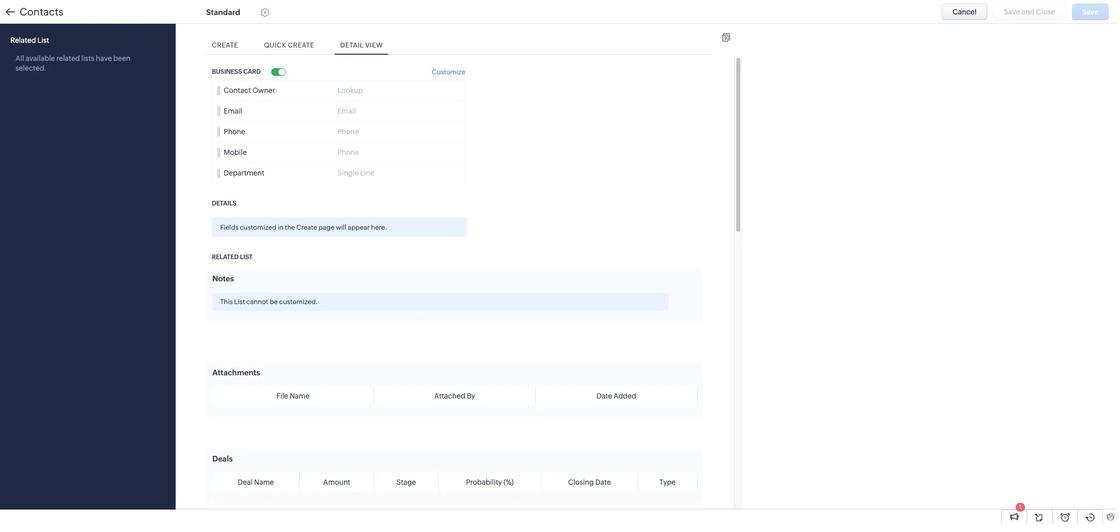 Task type: describe. For each thing, give the bounding box(es) containing it.
contact
[[224, 87, 251, 95]]

by
[[467, 392, 475, 400]]

view
[[365, 41, 383, 49]]

2 vertical spatial list
[[234, 298, 245, 306]]

available
[[26, 54, 55, 63]]

create link
[[207, 36, 243, 54]]

deal name
[[238, 479, 274, 487]]

fields customized in the create page will appear here.
[[220, 224, 387, 232]]

detail
[[340, 41, 364, 49]]

probability
[[466, 479, 502, 487]]

in
[[278, 224, 284, 232]]

have
[[96, 54, 112, 63]]

here.
[[371, 224, 387, 232]]

single line
[[338, 169, 374, 177]]

stage
[[397, 479, 416, 487]]

1 email from the left
[[224, 107, 242, 115]]

1 vertical spatial related list
[[212, 254, 253, 261]]

mobile
[[224, 149, 247, 157]]

this list cannot be customized.
[[220, 298, 318, 306]]

be
[[270, 298, 278, 306]]

1
[[1020, 505, 1022, 511]]

detail view link
[[335, 36, 388, 54]]

attached
[[434, 392, 466, 400]]

name for deals
[[254, 479, 274, 487]]

been
[[113, 54, 131, 63]]

2 email from the left
[[338, 107, 356, 115]]

deals
[[212, 455, 233, 464]]

(%)
[[504, 479, 514, 487]]

name for attachments
[[290, 392, 310, 400]]

customized
[[240, 224, 277, 232]]

selected.
[[16, 64, 46, 72]]

quick create link
[[259, 36, 320, 54]]

create inside create link
[[212, 41, 238, 49]]

lists
[[81, 54, 94, 63]]

business
[[212, 68, 242, 75]]

deal
[[238, 479, 253, 487]]

file
[[277, 392, 288, 400]]

closing date
[[568, 479, 611, 487]]



Task type: locate. For each thing, give the bounding box(es) containing it.
email down lookup
[[338, 107, 356, 115]]

phone
[[224, 128, 245, 136], [338, 128, 359, 136], [338, 149, 359, 157]]

name
[[290, 392, 310, 400], [254, 479, 274, 487]]

1 horizontal spatial name
[[290, 392, 310, 400]]

name right file
[[290, 392, 310, 400]]

the
[[285, 224, 295, 232]]

detail view
[[340, 41, 383, 49]]

create right quick
[[288, 41, 314, 49]]

business card
[[212, 68, 261, 75]]

list down customized
[[240, 254, 253, 261]]

1 horizontal spatial email
[[338, 107, 356, 115]]

single
[[338, 169, 359, 177]]

related up notes at the bottom
[[212, 254, 239, 261]]

1 horizontal spatial related list
[[212, 254, 253, 261]]

owner
[[252, 87, 275, 95]]

closing
[[568, 479, 594, 487]]

1 vertical spatial date
[[596, 479, 611, 487]]

type
[[660, 479, 676, 487]]

attachments
[[212, 368, 260, 377]]

create up business
[[212, 41, 238, 49]]

related list up all
[[10, 36, 49, 44]]

contact owner
[[224, 87, 275, 95]]

quick create
[[264, 41, 314, 49]]

this
[[220, 298, 233, 306]]

all available related lists have been selected.
[[16, 54, 131, 72]]

attached by
[[434, 392, 475, 400]]

related list up notes at the bottom
[[212, 254, 253, 261]]

customize
[[432, 68, 465, 76]]

0 vertical spatial related
[[10, 36, 36, 44]]

1 vertical spatial name
[[254, 479, 274, 487]]

file name
[[277, 392, 310, 400]]

0 vertical spatial related list
[[10, 36, 49, 44]]

cannot
[[246, 298, 269, 306]]

name right deal
[[254, 479, 274, 487]]

date right closing
[[596, 479, 611, 487]]

lookup
[[338, 87, 363, 95]]

contacts
[[20, 6, 63, 18]]

line
[[360, 169, 374, 177]]

department
[[224, 169, 264, 177]]

list up available
[[37, 36, 49, 44]]

added
[[614, 392, 637, 400]]

1 horizontal spatial related
[[212, 254, 239, 261]]

email down contact on the left top of page
[[224, 107, 242, 115]]

1 vertical spatial list
[[240, 254, 253, 261]]

will
[[336, 224, 347, 232]]

date left added
[[597, 392, 612, 400]]

related
[[56, 54, 80, 63]]

related
[[10, 36, 36, 44], [212, 254, 239, 261]]

page
[[319, 224, 335, 232]]

0 horizontal spatial related list
[[10, 36, 49, 44]]

0 vertical spatial date
[[597, 392, 612, 400]]

details
[[212, 200, 237, 207]]

date added
[[597, 392, 637, 400]]

1 vertical spatial related
[[212, 254, 239, 261]]

related list
[[10, 36, 49, 44], [212, 254, 253, 261]]

customized.
[[279, 298, 318, 306]]

fields
[[220, 224, 239, 232]]

card
[[243, 68, 261, 75]]

all
[[16, 54, 24, 63]]

0 vertical spatial list
[[37, 36, 49, 44]]

quick
[[264, 41, 286, 49]]

create
[[212, 41, 238, 49], [288, 41, 314, 49], [297, 224, 317, 232]]

amount
[[323, 479, 351, 487]]

create inside 'quick create' link
[[288, 41, 314, 49]]

0 horizontal spatial related
[[10, 36, 36, 44]]

0 horizontal spatial name
[[254, 479, 274, 487]]

related up all
[[10, 36, 36, 44]]

probability (%)
[[466, 479, 514, 487]]

standard
[[206, 8, 240, 16]]

appear
[[348, 224, 370, 232]]

date
[[597, 392, 612, 400], [596, 479, 611, 487]]

notes
[[212, 275, 234, 283]]

phone for phone
[[338, 128, 359, 136]]

list
[[37, 36, 49, 44], [240, 254, 253, 261], [234, 298, 245, 306]]

list right this
[[234, 298, 245, 306]]

email
[[224, 107, 242, 115], [338, 107, 356, 115]]

0 horizontal spatial email
[[224, 107, 242, 115]]

create right the
[[297, 224, 317, 232]]

phone for mobile
[[338, 149, 359, 157]]

None button
[[942, 4, 988, 20]]

0 vertical spatial name
[[290, 392, 310, 400]]



Task type: vqa. For each thing, say whether or not it's contained in the screenshot.
Ask Zia at the bottom of the page
no



